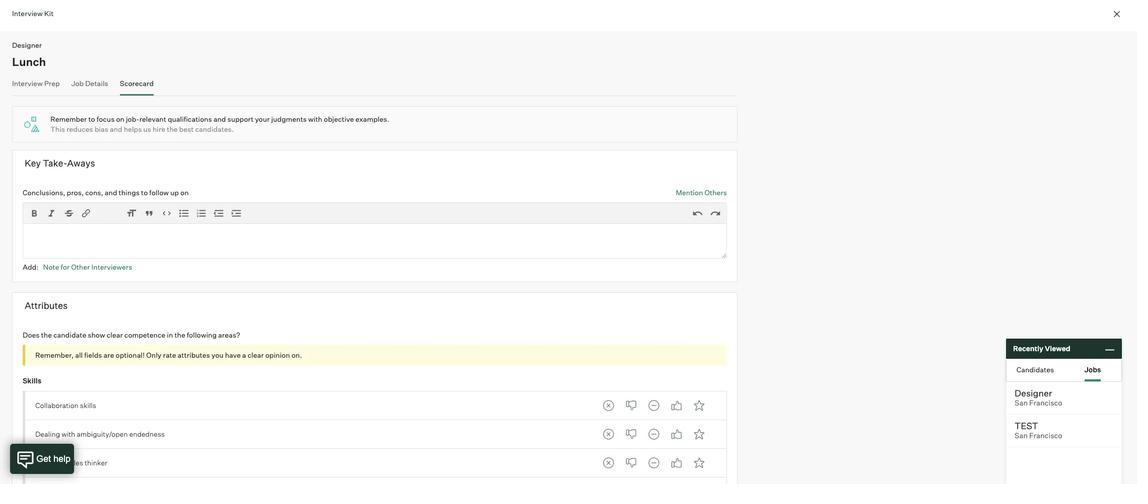Task type: vqa. For each thing, say whether or not it's contained in the screenshot.
current
no



Task type: describe. For each thing, give the bounding box(es) containing it.
scorecard
[[120, 79, 154, 87]]

us
[[143, 125, 151, 134]]

job-
[[126, 115, 139, 123]]

mixed image for ambiguity/open
[[644, 425, 664, 445]]

test
[[1015, 421, 1039, 432]]

this
[[50, 125, 65, 134]]

attributes
[[178, 351, 210, 360]]

opinion
[[265, 351, 290, 360]]

job
[[71, 79, 84, 87]]

tab list for first principles thinker
[[598, 453, 709, 474]]

no button for thinker
[[621, 453, 641, 474]]

on inside remember to focus on job-relevant qualifications and support your judgments with objective examples. this reduces bias and helps us hire the best candidates.
[[116, 115, 124, 123]]

candidates.
[[195, 125, 234, 134]]

mixed image for thinker
[[644, 453, 664, 474]]

qualifications
[[168, 115, 212, 123]]

francisco for designer
[[1030, 399, 1063, 408]]

recently
[[1013, 345, 1044, 353]]

san for designer
[[1015, 399, 1028, 408]]

2 vertical spatial and
[[105, 188, 117, 197]]

collaboration
[[35, 402, 78, 410]]

designer san francisco
[[1015, 388, 1063, 408]]

add: note for other interviewers
[[23, 263, 132, 271]]

pros,
[[67, 188, 84, 197]]

your
[[255, 115, 270, 123]]

mention others link
[[676, 188, 727, 198]]

thinker
[[85, 459, 107, 468]]

1 horizontal spatial on
[[180, 188, 189, 197]]

kit
[[44, 9, 54, 18]]

hire
[[153, 125, 165, 134]]

definitely not button for thinker
[[598, 453, 619, 474]]

does
[[23, 331, 40, 339]]

1 vertical spatial clear
[[248, 351, 264, 360]]

0 vertical spatial and
[[214, 115, 226, 123]]

have
[[225, 351, 241, 360]]

yes image for collaboration skills
[[666, 396, 687, 416]]

endedness
[[129, 430, 165, 439]]

skills
[[80, 402, 96, 410]]

0 horizontal spatial clear
[[107, 331, 123, 339]]

strong yes button for thinker
[[689, 453, 709, 474]]

other
[[71, 263, 90, 271]]

does the candidate show clear competence in the following areas?
[[23, 331, 240, 339]]

dealing with ambiguity/open endedness
[[35, 430, 165, 439]]

all
[[75, 351, 83, 360]]

first principles thinker
[[35, 459, 107, 468]]

interview prep
[[12, 79, 60, 87]]

test san francisco
[[1015, 421, 1063, 441]]

remember,
[[35, 351, 74, 360]]

remember to focus on job-relevant qualifications and support your judgments with objective examples. this reduces bias and helps us hire the best candidates.
[[50, 115, 389, 134]]

details
[[85, 79, 108, 87]]

interviewers
[[91, 263, 132, 271]]

helps
[[124, 125, 142, 134]]

a
[[242, 351, 246, 360]]

for
[[61, 263, 70, 271]]

bias
[[95, 125, 108, 134]]

yes button for thinker
[[666, 453, 687, 474]]

aways
[[67, 158, 95, 169]]

in
[[167, 331, 173, 339]]

prep
[[44, 79, 60, 87]]

examples.
[[356, 115, 389, 123]]

support
[[228, 115, 254, 123]]

1 horizontal spatial to
[[141, 188, 148, 197]]

yes button for ambiguity/open
[[666, 425, 687, 445]]

definitely not button for ambiguity/open
[[598, 425, 619, 445]]

candidate
[[53, 331, 86, 339]]

interview for interview prep
[[12, 79, 43, 87]]

relevant
[[139, 115, 166, 123]]

note for other interviewers link
[[43, 263, 132, 271]]

dealing
[[35, 430, 60, 439]]

conclusions, pros, cons, and things to follow up on
[[23, 188, 189, 197]]

cons,
[[85, 188, 103, 197]]

add:
[[23, 263, 39, 271]]

show
[[88, 331, 105, 339]]

recently viewed
[[1013, 345, 1071, 353]]

following
[[187, 331, 217, 339]]

1 vertical spatial with
[[62, 430, 75, 439]]

collaboration skills
[[35, 402, 96, 410]]

1 vertical spatial and
[[110, 125, 122, 134]]

remember
[[50, 115, 87, 123]]

skills
[[23, 377, 41, 386]]

are
[[104, 351, 114, 360]]

1 no image from the top
[[621, 396, 641, 416]]

definitely not image for first principles thinker
[[598, 453, 619, 474]]

rate
[[163, 351, 176, 360]]

focus
[[97, 115, 115, 123]]

only
[[146, 351, 161, 360]]

you
[[212, 351, 224, 360]]

to inside remember to focus on job-relevant qualifications and support your judgments with objective examples. this reduces bias and helps us hire the best candidates.
[[88, 115, 95, 123]]

mixed button for ambiguity/open
[[644, 425, 664, 445]]

optional!
[[116, 351, 145, 360]]



Task type: locate. For each thing, give the bounding box(es) containing it.
0 vertical spatial strong yes image
[[689, 396, 709, 416]]

san down designer san francisco
[[1015, 432, 1028, 441]]

3 mixed image from the top
[[644, 453, 664, 474]]

0 vertical spatial no button
[[621, 396, 641, 416]]

2 vertical spatial definitely not button
[[598, 453, 619, 474]]

2 no button from the top
[[621, 425, 641, 445]]

definitely not image
[[598, 425, 619, 445], [598, 453, 619, 474]]

principles
[[52, 459, 83, 468]]

2 strong yes image from the top
[[689, 425, 709, 445]]

san inside test san francisco
[[1015, 432, 1028, 441]]

1 yes button from the top
[[666, 396, 687, 416]]

san for test
[[1015, 432, 1028, 441]]

francisco for test
[[1030, 432, 1063, 441]]

3 no image from the top
[[621, 453, 641, 474]]

up
[[170, 188, 179, 197]]

0 vertical spatial yes image
[[666, 396, 687, 416]]

san
[[1015, 399, 1028, 408], [1015, 432, 1028, 441]]

mixed button left yes icon
[[644, 425, 664, 445]]

job details
[[71, 79, 108, 87]]

and down focus
[[110, 125, 122, 134]]

2 yes image from the top
[[666, 453, 687, 474]]

fields
[[84, 351, 102, 360]]

0 horizontal spatial on
[[116, 115, 124, 123]]

designer up the lunch
[[12, 41, 42, 49]]

tab list for collaboration skills
[[598, 396, 709, 416]]

0 horizontal spatial to
[[88, 115, 95, 123]]

things
[[119, 188, 140, 197]]

strong yes image
[[689, 453, 709, 474]]

1 horizontal spatial clear
[[248, 351, 264, 360]]

interview for interview kit
[[12, 9, 43, 18]]

interview left kit
[[12, 9, 43, 18]]

francisco down designer san francisco
[[1030, 432, 1063, 441]]

with inside remember to focus on job-relevant qualifications and support your judgments with objective examples. this reduces bias and helps us hire the best candidates.
[[308, 115, 322, 123]]

job details link
[[71, 79, 108, 93]]

take-
[[43, 158, 67, 169]]

1 interview from the top
[[12, 9, 43, 18]]

designer inside designer san francisco
[[1015, 388, 1052, 399]]

2 definitely not button from the top
[[598, 425, 619, 445]]

with left objective
[[308, 115, 322, 123]]

1 vertical spatial strong yes button
[[689, 425, 709, 445]]

1 san from the top
[[1015, 399, 1028, 408]]

1 mixed button from the top
[[644, 396, 664, 416]]

jobs
[[1085, 366, 1101, 374]]

no image
[[621, 396, 641, 416], [621, 425, 641, 445], [621, 453, 641, 474]]

definitely not image for dealing with ambiguity/open endedness
[[598, 425, 619, 445]]

0 vertical spatial definitely not button
[[598, 396, 619, 416]]

francisco
[[1030, 399, 1063, 408], [1030, 432, 1063, 441]]

0 vertical spatial yes button
[[666, 396, 687, 416]]

2 yes button from the top
[[666, 425, 687, 445]]

mixed button right definitely not image
[[644, 396, 664, 416]]

2 vertical spatial mixed button
[[644, 453, 664, 474]]

0 vertical spatial no image
[[621, 396, 641, 416]]

on right up
[[180, 188, 189, 197]]

to left follow
[[141, 188, 148, 197]]

lunch
[[12, 55, 46, 68]]

yes image up yes icon
[[666, 396, 687, 416]]

no image for thinker
[[621, 453, 641, 474]]

3 definitely not button from the top
[[598, 453, 619, 474]]

yes image
[[666, 396, 687, 416], [666, 453, 687, 474]]

attributes
[[25, 300, 68, 312]]

1 vertical spatial designer
[[1015, 388, 1052, 399]]

1 horizontal spatial designer
[[1015, 388, 1052, 399]]

objective
[[324, 115, 354, 123]]

and right cons,
[[105, 188, 117, 197]]

key take-aways
[[25, 158, 95, 169]]

francisco inside designer san francisco
[[1030, 399, 1063, 408]]

on.
[[292, 351, 302, 360]]

strong yes image for collaboration skills
[[689, 396, 709, 416]]

0 horizontal spatial with
[[62, 430, 75, 439]]

interview inside "link"
[[12, 79, 43, 87]]

san up test
[[1015, 399, 1028, 408]]

None text field
[[23, 224, 727, 259]]

areas?
[[218, 331, 240, 339]]

designer for designer
[[12, 41, 42, 49]]

mixed image left yes icon
[[644, 425, 664, 445]]

1 francisco from the top
[[1030, 399, 1063, 408]]

0 vertical spatial designer
[[12, 41, 42, 49]]

the right does
[[41, 331, 52, 339]]

0 vertical spatial strong yes button
[[689, 396, 709, 416]]

2 mixed image from the top
[[644, 425, 664, 445]]

close image
[[1111, 8, 1123, 20]]

1 strong yes button from the top
[[689, 396, 709, 416]]

1 vertical spatial san
[[1015, 432, 1028, 441]]

2 vertical spatial mixed image
[[644, 453, 664, 474]]

2 mixed button from the top
[[644, 425, 664, 445]]

3 mixed button from the top
[[644, 453, 664, 474]]

0 vertical spatial definitely not image
[[598, 425, 619, 445]]

and
[[214, 115, 226, 123], [110, 125, 122, 134], [105, 188, 117, 197]]

the inside remember to focus on job-relevant qualifications and support your judgments with objective examples. this reduces bias and helps us hire the best candidates.
[[167, 125, 178, 134]]

tab list for dealing with ambiguity/open endedness
[[598, 425, 709, 445]]

1 vertical spatial yes button
[[666, 425, 687, 445]]

yes image left strong yes image
[[666, 453, 687, 474]]

tab list containing candidates
[[1007, 360, 1122, 382]]

tab list
[[1007, 360, 1122, 382], [598, 396, 709, 416], [598, 425, 709, 445], [598, 453, 709, 474]]

first
[[35, 459, 50, 468]]

reduces
[[67, 125, 93, 134]]

2 interview from the top
[[12, 79, 43, 87]]

and up the candidates.
[[214, 115, 226, 123]]

2 vertical spatial no button
[[621, 453, 641, 474]]

0 vertical spatial francisco
[[1030, 399, 1063, 408]]

3 strong yes button from the top
[[689, 453, 709, 474]]

2 definitely not image from the top
[[598, 453, 619, 474]]

viewed
[[1045, 345, 1071, 353]]

mixed image right definitely not image
[[644, 396, 664, 416]]

1 strong yes image from the top
[[689, 396, 709, 416]]

note
[[43, 263, 59, 271]]

with right dealing
[[62, 430, 75, 439]]

designer
[[12, 41, 42, 49], [1015, 388, 1052, 399]]

francisco up test san francisco at the bottom right
[[1030, 399, 1063, 408]]

to
[[88, 115, 95, 123], [141, 188, 148, 197]]

0 vertical spatial mixed button
[[644, 396, 664, 416]]

scorecard link
[[120, 79, 154, 93]]

1 definitely not image from the top
[[598, 425, 619, 445]]

interview
[[12, 9, 43, 18], [12, 79, 43, 87]]

1 yes image from the top
[[666, 396, 687, 416]]

strong yes image
[[689, 396, 709, 416], [689, 425, 709, 445]]

1 vertical spatial no button
[[621, 425, 641, 445]]

clear right "show"
[[107, 331, 123, 339]]

1 vertical spatial strong yes image
[[689, 425, 709, 445]]

0 vertical spatial with
[[308, 115, 322, 123]]

to left focus
[[88, 115, 95, 123]]

definitely not button
[[598, 396, 619, 416], [598, 425, 619, 445], [598, 453, 619, 474]]

mention
[[676, 188, 703, 197]]

clear right a
[[248, 351, 264, 360]]

remember, all fields are optional! only rate attributes you have a clear opinion on.
[[35, 351, 302, 360]]

1 mixed image from the top
[[644, 396, 664, 416]]

conclusions,
[[23, 188, 65, 197]]

1 vertical spatial francisco
[[1030, 432, 1063, 441]]

yes image
[[666, 425, 687, 445]]

interview kit
[[12, 9, 54, 18]]

competence
[[124, 331, 165, 339]]

1 no button from the top
[[621, 396, 641, 416]]

on
[[116, 115, 124, 123], [180, 188, 189, 197]]

san inside designer san francisco
[[1015, 399, 1028, 408]]

the right in
[[175, 331, 185, 339]]

2 vertical spatial yes button
[[666, 453, 687, 474]]

follow
[[149, 188, 169, 197]]

the
[[167, 125, 178, 134], [41, 331, 52, 339], [175, 331, 185, 339]]

3 yes button from the top
[[666, 453, 687, 474]]

0 vertical spatial san
[[1015, 399, 1028, 408]]

interview down the lunch
[[12, 79, 43, 87]]

2 vertical spatial strong yes button
[[689, 453, 709, 474]]

designer for designer san francisco
[[1015, 388, 1052, 399]]

2 francisco from the top
[[1030, 432, 1063, 441]]

no image for ambiguity/open
[[621, 425, 641, 445]]

0 vertical spatial to
[[88, 115, 95, 123]]

1 vertical spatial definitely not image
[[598, 453, 619, 474]]

definitely not image
[[598, 396, 619, 416]]

2 strong yes button from the top
[[689, 425, 709, 445]]

key
[[25, 158, 41, 169]]

3 no button from the top
[[621, 453, 641, 474]]

no button for ambiguity/open
[[621, 425, 641, 445]]

ambiguity/open
[[77, 430, 128, 439]]

1 vertical spatial on
[[180, 188, 189, 197]]

1 vertical spatial definitely not button
[[598, 425, 619, 445]]

1 vertical spatial yes image
[[666, 453, 687, 474]]

strong yes image for dealing with ambiguity/open endedness
[[689, 425, 709, 445]]

2 no image from the top
[[621, 425, 641, 445]]

clear
[[107, 331, 123, 339], [248, 351, 264, 360]]

1 vertical spatial to
[[141, 188, 148, 197]]

1 vertical spatial interview
[[12, 79, 43, 87]]

2 san from the top
[[1015, 432, 1028, 441]]

mixed button for thinker
[[644, 453, 664, 474]]

with
[[308, 115, 322, 123], [62, 430, 75, 439]]

0 horizontal spatial designer
[[12, 41, 42, 49]]

0 vertical spatial interview
[[12, 9, 43, 18]]

candidates
[[1017, 366, 1054, 374]]

best
[[179, 125, 194, 134]]

strong yes button
[[689, 396, 709, 416], [689, 425, 709, 445], [689, 453, 709, 474]]

1 horizontal spatial with
[[308, 115, 322, 123]]

strong yes button for ambiguity/open
[[689, 425, 709, 445]]

mixed image
[[644, 396, 664, 416], [644, 425, 664, 445], [644, 453, 664, 474]]

1 vertical spatial mixed button
[[644, 425, 664, 445]]

0 vertical spatial clear
[[107, 331, 123, 339]]

designer down the candidates on the bottom right of the page
[[1015, 388, 1052, 399]]

1 definitely not button from the top
[[598, 396, 619, 416]]

mixed button
[[644, 396, 664, 416], [644, 425, 664, 445], [644, 453, 664, 474]]

1 vertical spatial no image
[[621, 425, 641, 445]]

interview prep link
[[12, 79, 60, 93]]

mixed image left strong yes image
[[644, 453, 664, 474]]

others
[[705, 188, 727, 197]]

0 vertical spatial on
[[116, 115, 124, 123]]

francisco inside test san francisco
[[1030, 432, 1063, 441]]

0 vertical spatial mixed image
[[644, 396, 664, 416]]

1 vertical spatial mixed image
[[644, 425, 664, 445]]

mixed button left strong yes image
[[644, 453, 664, 474]]

on left the job-
[[116, 115, 124, 123]]

yes image for first principles thinker
[[666, 453, 687, 474]]

mention others
[[676, 188, 727, 197]]

judgments
[[271, 115, 307, 123]]

the right hire
[[167, 125, 178, 134]]

2 vertical spatial no image
[[621, 453, 641, 474]]



